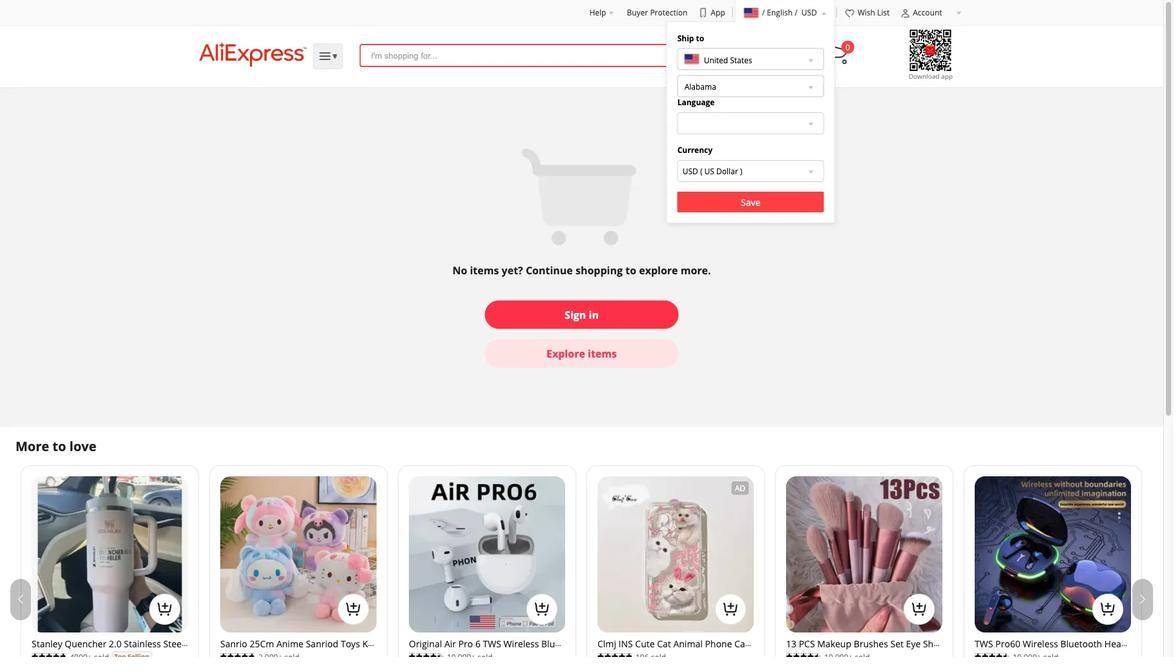 Task type: describe. For each thing, give the bounding box(es) containing it.
air
[[445, 639, 456, 651]]

tws inside original air pro 6 tws wireless bluet ooth earphones headphones mini
[[483, 639, 502, 651]]

united
[[704, 55, 729, 65]]

language
[[678, 97, 715, 108]]

cinnamorol
[[319, 651, 369, 658]]

headphones
[[479, 651, 533, 658]]

clmj
[[598, 639, 617, 651]]

explore
[[547, 347, 585, 361]]

anime
[[277, 639, 304, 651]]

yet?
[[502, 264, 523, 278]]

with inside stanley quencher 2.0  stainless steel vacuum insulated tumbler with lid
[[148, 651, 166, 658]]

women
[[858, 651, 891, 658]]

(
[[701, 166, 703, 176]]

e
[[598, 651, 603, 658]]

app link
[[698, 7, 726, 18]]

ship to
[[678, 33, 705, 43]]

ship
[[678, 33, 694, 43]]

13 pcs makeup brushes set eye sha dow foundation women cosmetic 
[[787, 639, 943, 658]]

stanley quencher 2.0  stainless steel vacuum insulated tumbler with lid link
[[21, 466, 199, 658]]

I'm shopping for... text field
[[371, 45, 802, 66]]

help
[[590, 7, 607, 18]]

save button
[[678, 192, 825, 213]]

25cm
[[250, 639, 274, 651]]

kuromi
[[239, 651, 270, 658]]

tumbler
[[110, 651, 145, 658]]

download app image
[[892, 27, 970, 81]]

sanriod
[[306, 639, 339, 651]]

wireless inside original air pro 6 tws wireless bluet ooth earphones headphones mini
[[504, 639, 539, 651]]

vacuum
[[32, 651, 66, 658]]

account
[[913, 7, 943, 18]]

no items yet? continue shopping to explore more.
[[453, 264, 711, 278]]

bluet
[[542, 639, 564, 651]]

makeup
[[818, 639, 852, 651]]

set
[[891, 639, 904, 651]]

sanrio 25cm anime sanriod toys ka waii kuromi mymelody cinnamorol 
[[220, 639, 376, 658]]

explore items
[[547, 347, 617, 361]]

lid
[[168, 651, 181, 658]]

ka
[[363, 639, 373, 651]]

earphones
[[431, 651, 476, 658]]

brushes
[[854, 639, 889, 651]]

1 vertical spatial to
[[626, 264, 637, 278]]

continue
[[526, 264, 573, 278]]

toys
[[341, 639, 360, 651]]

cosmetic
[[893, 651, 932, 658]]

english
[[767, 7, 793, 18]]

dow
[[787, 651, 805, 658]]

cat
[[657, 639, 671, 651]]

sha
[[924, 639, 939, 651]]

pro inside original air pro 6 tws wireless bluet ooth earphones headphones mini
[[459, 639, 473, 651]]

tws inside tws pro60 wireless bluetooth head set with mic earbuds noise cancelli
[[975, 639, 994, 651]]

alabama
[[685, 81, 717, 92]]

waii
[[220, 651, 237, 658]]

items for no
[[470, 264, 499, 278]]

animal
[[674, 639, 703, 651]]

wireless inside tws pro60 wireless bluetooth head set with mic earbuds noise cancelli
[[1023, 639, 1059, 651]]

to for ship to
[[696, 33, 705, 43]]

shopping
[[576, 264, 623, 278]]

buyer
[[627, 7, 648, 18]]

tws pro60 wireless bluetooth head set with mic earbuds noise cancelli link
[[964, 466, 1143, 658]]

1 vertical spatial usd
[[683, 166, 699, 176]]

12
[[696, 651, 706, 658]]

ad
[[735, 483, 746, 494]]

list
[[878, 7, 890, 18]]

/ english / usd
[[763, 7, 817, 18]]

)
[[741, 166, 743, 176]]

buyer protection link
[[627, 7, 688, 18]]

iphone
[[621, 651, 651, 658]]

save
[[741, 196, 761, 208]]

ins
[[619, 639, 633, 651]]

app
[[711, 7, 726, 18]]



Task type: locate. For each thing, give the bounding box(es) containing it.
0
[[846, 42, 851, 52]]

more to love
[[16, 438, 96, 456]]

mic
[[1011, 651, 1025, 658]]

items for explore
[[588, 347, 617, 361]]

size image right the list
[[901, 8, 911, 19]]

to
[[696, 33, 705, 43], [626, 264, 637, 278], [53, 438, 66, 456]]

for
[[605, 651, 619, 658]]

0 vertical spatial items
[[470, 264, 499, 278]]

wireless up earbuds in the bottom right of the page
[[1023, 639, 1059, 651]]

2 size image from the left
[[901, 8, 911, 19]]

mini inside 'clmj ins cute cat animal phone cas e for iphone 13 pro 11 12 mini 14'
[[708, 651, 727, 658]]

sign in
[[565, 308, 599, 322]]

wireless up headphones
[[504, 639, 539, 651]]

items right no on the left of page
[[470, 264, 499, 278]]

usd
[[802, 7, 817, 18], [683, 166, 699, 176]]

0 horizontal spatial tws
[[483, 639, 502, 651]]

more.
[[681, 264, 711, 278]]

1 horizontal spatial size image
[[901, 8, 911, 19]]

usd left '('
[[683, 166, 699, 176]]

with down stainless at left bottom
[[148, 651, 166, 658]]

quencher
[[65, 639, 107, 651]]

13 inside 13 pcs makeup brushes set eye sha dow foundation women cosmetic
[[787, 639, 797, 651]]

0 horizontal spatial pro
[[459, 639, 473, 651]]

steel
[[163, 639, 184, 651]]

states
[[731, 55, 753, 65]]

2.0
[[109, 639, 122, 651]]

stanley
[[32, 639, 62, 651]]

original
[[409, 639, 442, 651]]

2 horizontal spatial to
[[696, 33, 705, 43]]

0 horizontal spatial /
[[763, 7, 765, 18]]

/
[[763, 7, 765, 18], [795, 7, 798, 18]]

2 tws from the left
[[975, 639, 994, 651]]

protection
[[650, 7, 688, 18]]

united states link
[[678, 48, 825, 70]]

0 horizontal spatial 13
[[653, 651, 664, 658]]

1 horizontal spatial /
[[795, 7, 798, 18]]

2 wireless from the left
[[1023, 639, 1059, 651]]

to for more to love
[[53, 438, 66, 456]]

pro down cat
[[666, 651, 681, 658]]

pro inside 'clmj ins cute cat animal phone cas e for iphone 13 pro 11 12 mini 14'
[[666, 651, 681, 658]]

sanrio 25cm anime sanriod toys ka waii kuromi mymelody cinnamorol link
[[209, 466, 388, 658]]

tws right 6
[[483, 639, 502, 651]]

sign
[[565, 308, 586, 322]]

clmj ins cute cat animal phone cas e for iphone 13 pro 11 12 mini 14 
[[598, 639, 750, 658]]

earbuds
[[1028, 651, 1063, 658]]

to right "ship"
[[696, 33, 705, 43]]

currency
[[678, 145, 713, 155]]

size image
[[845, 8, 856, 19], [901, 8, 911, 19]]

to left love
[[53, 438, 66, 456]]

size image for wish list
[[845, 8, 856, 19]]

no
[[453, 264, 468, 278]]

0 horizontal spatial to
[[53, 438, 66, 456]]

0 horizontal spatial mini
[[535, 651, 553, 658]]

dollar
[[717, 166, 739, 176]]

13
[[787, 639, 797, 651], [653, 651, 664, 658]]

/ right english
[[795, 7, 798, 18]]

mymelody
[[273, 651, 317, 658]]

bluetooth
[[1061, 639, 1103, 651]]

phone
[[705, 639, 733, 651]]

1 horizontal spatial 13
[[787, 639, 797, 651]]

tws pro60 wireless bluetooth head set with mic earbuds noise cancelli
[[975, 639, 1129, 658]]

tws up the set
[[975, 639, 994, 651]]

insulated
[[68, 651, 107, 658]]

1 tws from the left
[[483, 639, 502, 651]]

mini
[[535, 651, 553, 658], [708, 651, 727, 658]]

1 horizontal spatial pro
[[666, 651, 681, 658]]

2 mini from the left
[[708, 651, 727, 658]]

with inside tws pro60 wireless bluetooth head set with mic earbuds noise cancelli
[[990, 651, 1008, 658]]

0 link
[[828, 41, 855, 65]]

1 vertical spatial items
[[588, 347, 617, 361]]

size image inside account link
[[901, 8, 911, 19]]

size image for account
[[901, 8, 911, 19]]

1 horizontal spatial tws
[[975, 639, 994, 651]]

to left explore
[[626, 264, 637, 278]]

cas
[[735, 639, 750, 651]]

pro left 6
[[459, 639, 473, 651]]

6
[[476, 639, 481, 651]]

ooth
[[409, 651, 429, 658]]

with down the pro60
[[990, 651, 1008, 658]]

with
[[148, 651, 166, 658], [990, 651, 1008, 658]]

0 vertical spatial usd
[[802, 7, 817, 18]]

13 up dow
[[787, 639, 797, 651]]

love
[[70, 438, 96, 456]]

0 horizontal spatial items
[[470, 264, 499, 278]]

cute
[[636, 639, 655, 651]]

size image left wish
[[845, 8, 856, 19]]

stainless
[[124, 639, 161, 651]]

1 size image from the left
[[845, 8, 856, 19]]

/ left english
[[763, 7, 765, 18]]

foundation
[[807, 651, 855, 658]]

1 horizontal spatial with
[[990, 651, 1008, 658]]

1 / from the left
[[763, 7, 765, 18]]

original air pro 6 tws wireless bluet ooth earphones headphones mini link
[[398, 466, 577, 658]]

1 horizontal spatial mini
[[708, 651, 727, 658]]

wireless
[[504, 639, 539, 651], [1023, 639, 1059, 651]]

2 / from the left
[[795, 7, 798, 18]]

1 with from the left
[[148, 651, 166, 658]]

tws
[[483, 639, 502, 651], [975, 639, 994, 651]]

pro60
[[996, 639, 1021, 651]]

mini down bluet
[[535, 651, 553, 658]]

eye
[[907, 639, 921, 651]]

1 horizontal spatial items
[[588, 347, 617, 361]]

usd ( us dollar )
[[683, 166, 743, 176]]

2 vertical spatial to
[[53, 438, 66, 456]]

in
[[589, 308, 599, 322]]

noise
[[1065, 651, 1089, 658]]

1 horizontal spatial wireless
[[1023, 639, 1059, 651]]

items right explore on the bottom left
[[588, 347, 617, 361]]

united states
[[704, 55, 753, 65]]

more
[[16, 438, 49, 456]]

mini down phone
[[708, 651, 727, 658]]

1 wireless from the left
[[504, 639, 539, 651]]

1 horizontal spatial to
[[626, 264, 637, 278]]

buyer protection
[[627, 7, 688, 18]]

wish list
[[858, 7, 890, 18]]

size image inside wish list 'link'
[[845, 8, 856, 19]]

alabama link
[[678, 75, 825, 97]]

head
[[1105, 639, 1127, 651]]

0 horizontal spatial usd
[[683, 166, 699, 176]]

13 pcs makeup brushes set eye sha dow foundation women cosmetic link
[[776, 466, 954, 658]]

14
[[729, 651, 739, 658]]

original air pro 6 tws wireless bluet ooth earphones headphones mini 
[[409, 639, 564, 658]]

2 with from the left
[[990, 651, 1008, 658]]

account link
[[901, 7, 962, 19]]

1 mini from the left
[[535, 651, 553, 658]]

0 horizontal spatial wireless
[[504, 639, 539, 651]]

0 horizontal spatial size image
[[845, 8, 856, 19]]

usd ( us dollar ) link
[[683, 161, 743, 181]]

sanrio
[[220, 639, 247, 651]]

13 inside 'clmj ins cute cat animal phone cas e for iphone 13 pro 11 12 mini 14'
[[653, 651, 664, 658]]

sign in button
[[485, 301, 679, 329]]

0 vertical spatial to
[[696, 33, 705, 43]]

wish
[[858, 7, 876, 18]]

us
[[705, 166, 715, 176]]

1 horizontal spatial usd
[[802, 7, 817, 18]]

13 down cat
[[653, 651, 664, 658]]

0 horizontal spatial with
[[148, 651, 166, 658]]

usd right english
[[802, 7, 817, 18]]

mini inside original air pro 6 tws wireless bluet ooth earphones headphones mini
[[535, 651, 553, 658]]

explore
[[639, 264, 678, 278]]

wish list link
[[845, 7, 890, 19]]



Task type: vqa. For each thing, say whether or not it's contained in the screenshot.
Toys & Games
no



